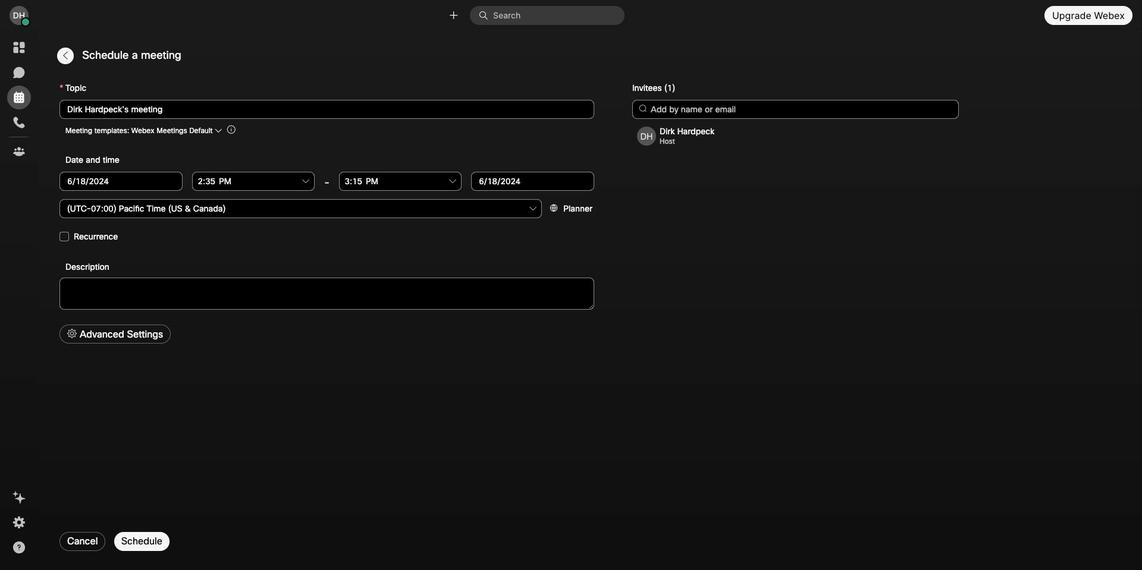 Task type: locate. For each thing, give the bounding box(es) containing it.
connect people image
[[448, 10, 459, 21]]

settings image
[[12, 516, 26, 530]]

wrapper image
[[479, 11, 493, 20]]

calls image
[[12, 115, 26, 130]]

teams, has no new notifications image
[[12, 145, 26, 159]]

dashboard image
[[12, 40, 26, 55]]

navigation
[[0, 31, 38, 571]]



Task type: describe. For each thing, give the bounding box(es) containing it.
webex tab list
[[7, 36, 31, 164]]

messaging, has no new notifications image
[[12, 65, 26, 80]]

what's new image
[[12, 491, 26, 505]]

meetings image
[[12, 90, 26, 105]]

wrapper image
[[22, 18, 30, 26]]

help image
[[12, 541, 26, 555]]



